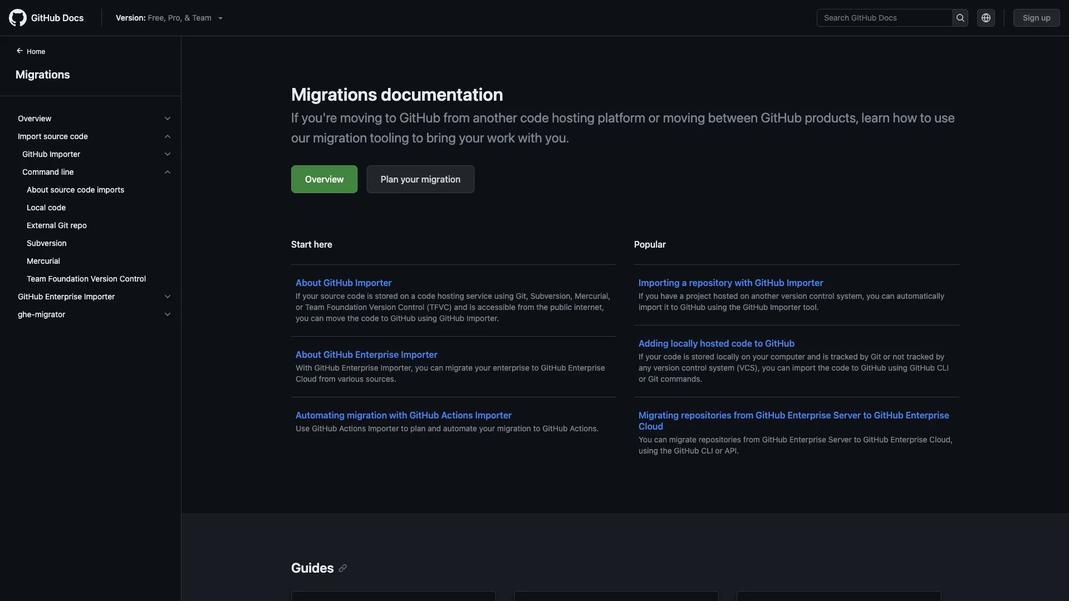 Task type: describe. For each thing, give the bounding box(es) containing it.
repo
[[70, 221, 87, 230]]

command line element for importer
[[9, 163, 181, 288]]

start here
[[291, 239, 333, 250]]

cloud inside the about github enterprise importer with github enterprise importer, you can migrate your enterprise to github enterprise cloud from various sources.
[[296, 375, 317, 384]]

overview inside dropdown button
[[18, 114, 51, 123]]

your inside about github importer if your source code is stored on a code hosting service using git, subversion, mercurial, or team foundation version control (tfvc) and is accessible from the public internet, you can move the code to github using github importer.
[[303, 292, 319, 301]]

local code
[[27, 203, 66, 212]]

home
[[27, 47, 45, 55]]

platform
[[598, 110, 646, 125]]

stored inside adding locally hosted code to github if your code is stored locally on your computer and is tracked by git or not tracked by any version control system (vcs), you can import the code to github using github cli or git commands.
[[692, 352, 715, 362]]

or inside about github importer if your source code is stored on a code hosting service using git, subversion, mercurial, or team foundation version control (tfvc) and is accessible from the public internet, you can move the code to github using github importer.
[[296, 303, 303, 312]]

about github enterprise importer with github enterprise importer, you can migrate your enterprise to github enterprise cloud from various sources.
[[296, 350, 605, 384]]

on for adding locally hosted code to github
[[742, 352, 751, 362]]

2 by from the left
[[936, 352, 945, 362]]

migration down sources.
[[347, 410, 387, 421]]

free,
[[148, 13, 166, 22]]

can inside the about github enterprise importer with github enterprise importer, you can migrate your enterprise to github enterprise cloud from various sources.
[[431, 364, 444, 373]]

0 vertical spatial server
[[834, 410, 862, 421]]

stored inside about github importer if your source code is stored on a code hosting service using git, subversion, mercurial, or team foundation version control (tfvc) and is accessible from the public internet, you can move the code to github using github importer.
[[375, 292, 398, 301]]

migrations for migrations documentation if you're moving to github from another code hosting platform or moving between github products, learn how to use our migration tooling to bring your work with you.
[[291, 84, 377, 105]]

the inside 'importing a repository with github importer if you have a project hosted on another version control system, you can automatically import it to github using the github importer tool.'
[[730, 303, 741, 312]]

your up (vcs),
[[753, 352, 769, 362]]

code inside dropdown button
[[70, 132, 88, 141]]

overview button
[[13, 110, 177, 128]]

hosting inside about github importer if your source code is stored on a code hosting service using git, subversion, mercurial, or team foundation version control (tfvc) and is accessible from the public internet, you can move the code to github using github importer.
[[438, 292, 464, 301]]

you
[[639, 435, 652, 445]]

public
[[550, 303, 572, 312]]

github enterprise importer
[[18, 292, 115, 301]]

sc 9kayk9 0 image for import source code
[[163, 132, 172, 141]]

from inside about github importer if your source code is stored on a code hosting service using git, subversion, mercurial, or team foundation version control (tfvc) and is accessible from the public internet, you can move the code to github using github importer.
[[518, 303, 535, 312]]

version: free, pro, & team
[[116, 13, 212, 22]]

migration inside migrations documentation if you're moving to github from another code hosting platform or moving between github products, learn how to use our migration tooling to bring your work with you.
[[313, 130, 367, 145]]

hosted inside adding locally hosted code to github if your code is stored locally on your computer and is tracked by git or not tracked by any version control system (vcs), you can import the code to github using github cli or git commands.
[[700, 338, 730, 349]]

bring
[[427, 130, 456, 145]]

sign
[[1024, 13, 1040, 22]]

migrator
[[35, 310, 65, 319]]

hosting inside migrations documentation if you're moving to github from another code hosting platform or moving between github products, learn how to use our migration tooling to bring your work with you.
[[552, 110, 595, 125]]

on inside about github importer if your source code is stored on a code hosting service using git, subversion, mercurial, or team foundation version control (tfvc) and is accessible from the public internet, you can move the code to github using github importer.
[[400, 292, 409, 301]]

sc 9kayk9 0 image for ghe-migrator
[[163, 310, 172, 319]]

ghe-migrator button
[[13, 306, 177, 324]]

using up accessible
[[495, 292, 514, 301]]

&
[[185, 13, 190, 22]]

importer inside the about github enterprise importer with github enterprise importer, you can migrate your enterprise to github enterprise cloud from various sources.
[[401, 350, 438, 360]]

start
[[291, 239, 312, 250]]

mercurial link
[[13, 252, 177, 270]]

local
[[27, 203, 46, 212]]

to inside about github importer if your source code is stored on a code hosting service using git, subversion, mercurial, or team foundation version control (tfvc) and is accessible from the public internet, you can move the code to github using github importer.
[[381, 314, 389, 323]]

the inside adding locally hosted code to github if your code is stored locally on your computer and is tracked by git or not tracked by any version control system (vcs), you can import the code to github using github cli or git commands.
[[818, 364, 830, 373]]

migrations link
[[13, 66, 168, 82]]

using inside migrating repositories from github enterprise server to github enterprise cloud you can migrate repositories from github enterprise server to github enterprise cloud, using the github cli or api.
[[639, 447, 658, 456]]

search image
[[957, 13, 965, 22]]

guides
[[291, 560, 334, 576]]

external git repo link
[[13, 217, 177, 235]]

home link
[[11, 46, 63, 57]]

2 horizontal spatial git
[[871, 352, 882, 362]]

pro,
[[168, 13, 183, 22]]

subversion,
[[531, 292, 573, 301]]

github docs
[[31, 13, 84, 23]]

accessible
[[478, 303, 516, 312]]

mercurial
[[27, 257, 60, 266]]

your inside the about github enterprise importer with github enterprise importer, you can migrate your enterprise to github enterprise cloud from various sources.
[[475, 364, 491, 373]]

it
[[665, 303, 669, 312]]

can inside adding locally hosted code to github if your code is stored locally on your computer and is tracked by git or not tracked by any version control system (vcs), you can import the code to github using github cli or git commands.
[[778, 364, 791, 373]]

not
[[893, 352, 905, 362]]

popular
[[635, 239, 666, 250]]

migration down bring
[[422, 174, 461, 185]]

move
[[326, 314, 345, 323]]

enterprise
[[493, 364, 530, 373]]

import source code element for import source code
[[9, 145, 181, 288]]

computer
[[771, 352, 806, 362]]

mercurial,
[[575, 292, 611, 301]]

github docs link
[[9, 9, 93, 27]]

documentation
[[381, 84, 504, 105]]

commands.
[[661, 375, 703, 384]]

migrations documentation if you're moving to github from another code hosting platform or moving between github products, learn how to use our migration tooling to bring your work with you.
[[291, 84, 956, 145]]

github enterprise importer button
[[13, 288, 177, 306]]

migrating
[[639, 410, 679, 421]]

if inside adding locally hosted code to github if your code is stored locally on your computer and is tracked by git or not tracked by any version control system (vcs), you can import the code to github using github cli or git commands.
[[639, 352, 644, 362]]

cli inside adding locally hosted code to github if your code is stored locally on your computer and is tracked by git or not tracked by any version control system (vcs), you can import the code to github using github cli or git commands.
[[938, 364, 949, 373]]

1 vertical spatial server
[[829, 435, 852, 445]]

and inside adding locally hosted code to github if your code is stored locally on your computer and is tracked by git or not tracked by any version control system (vcs), you can import the code to github using github cli or git commands.
[[808, 352, 821, 362]]

version inside about github importer if your source code is stored on a code hosting service using git, subversion, mercurial, or team foundation version control (tfvc) and is accessible from the public internet, you can move the code to github using github importer.
[[369, 303, 396, 312]]

about github importer if your source code is stored on a code hosting service using git, subversion, mercurial, or team foundation version control (tfvc) and is accessible from the public internet, you can move the code to github using github importer.
[[296, 278, 611, 323]]

version inside adding locally hosted code to github if your code is stored locally on your computer and is tracked by git or not tracked by any version control system (vcs), you can import the code to github using github cli or git commands.
[[654, 364, 680, 373]]

system
[[709, 364, 735, 373]]

migrations for migrations
[[16, 67, 70, 81]]

import source code button
[[13, 128, 177, 145]]

repository
[[690, 278, 733, 288]]

version inside 'importing a repository with github importer if you have a project hosted on another version control system, you can automatically import it to github using the github importer tool.'
[[782, 292, 808, 301]]

the inside migrating repositories from github enterprise server to github enterprise cloud you can migrate repositories from github enterprise server to github enterprise cloud, using the github cli or api.
[[661, 447, 672, 456]]

team foundation version control
[[27, 274, 146, 284]]

0 vertical spatial team
[[192, 13, 212, 22]]

using down (tfvc)
[[418, 314, 437, 323]]

tooling
[[370, 130, 409, 145]]

another inside 'importing a repository with github importer if you have a project hosted on another version control system, you can automatically import it to github using the github importer tool.'
[[752, 292, 779, 301]]

to inside 'importing a repository with github importer if you have a project hosted on another version control system, you can automatically import it to github using the github importer tool.'
[[671, 303, 679, 312]]

team foundation version control link
[[13, 270, 177, 288]]

automating
[[296, 410, 345, 421]]

importer inside dropdown button
[[50, 150, 80, 159]]

github inside dropdown button
[[18, 292, 43, 301]]

you inside about github importer if your source code is stored on a code hosting service using git, subversion, mercurial, or team foundation version control (tfvc) and is accessible from the public internet, you can move the code to github using github importer.
[[296, 314, 309, 323]]

import source code
[[18, 132, 88, 141]]

a inside about github importer if your source code is stored on a code hosting service using git, subversion, mercurial, or team foundation version control (tfvc) and is accessible from the public internet, you can move the code to github using github importer.
[[411, 292, 416, 301]]

local code link
[[13, 199, 177, 217]]

1 horizontal spatial actions
[[441, 410, 473, 421]]

internet,
[[574, 303, 605, 312]]

your inside automating migration with github actions importer use github actions importer to plan and automate your migration to github actions.
[[479, 424, 495, 433]]

using inside adding locally hosted code to github if your code is stored locally on your computer and is tracked by git or not tracked by any version control system (vcs), you can import the code to github using github cli or git commands.
[[889, 364, 908, 373]]

team inside about github importer if your source code is stored on a code hosting service using git, subversion, mercurial, or team foundation version control (tfvc) and is accessible from the public internet, you can move the code to github using github importer.
[[305, 303, 325, 312]]

about source code imports
[[27, 185, 124, 194]]

control inside adding locally hosted code to github if your code is stored locally on your computer and is tracked by git or not tracked by any version control system (vcs), you can import the code to github using github cli or git commands.
[[682, 364, 707, 373]]

control inside migrations element
[[120, 274, 146, 284]]

source for about
[[50, 185, 75, 194]]

(vcs),
[[737, 364, 760, 373]]

command line button
[[13, 163, 177, 181]]

can inside 'importing a repository with github importer if you have a project hosted on another version control system, you can automatically import it to github using the github importer tool.'
[[882, 292, 895, 301]]

overview link
[[291, 165, 358, 193]]

(tfvc)
[[427, 303, 452, 312]]

sign up
[[1024, 13, 1051, 22]]

about for code
[[27, 185, 48, 194]]

if inside about github importer if your source code is stored on a code hosting service using git, subversion, mercurial, or team foundation version control (tfvc) and is accessible from the public internet, you can move the code to github using github importer.
[[296, 292, 301, 301]]

control inside about github importer if your source code is stored on a code hosting service using git, subversion, mercurial, or team foundation version control (tfvc) and is accessible from the public internet, you can move the code to github using github importer.
[[398, 303, 425, 312]]

project
[[686, 292, 712, 301]]

cloud inside migrating repositories from github enterprise server to github enterprise cloud you can migrate repositories from github enterprise server to github enterprise cloud, using the github cli or api.
[[639, 421, 664, 432]]

1 by from the left
[[860, 352, 869, 362]]

docs
[[63, 13, 84, 23]]

1 tracked from the left
[[831, 352, 858, 362]]

automating migration with github actions importer use github actions importer to plan and automate your migration to github actions.
[[296, 410, 599, 433]]

2 tracked from the left
[[907, 352, 934, 362]]

guides link
[[291, 560, 347, 576]]

cloud,
[[930, 435, 953, 445]]

using inside 'importing a repository with github importer if you have a project hosted on another version control system, you can automatically import it to github using the github importer tool.'
[[708, 303, 727, 312]]

code inside migrations documentation if you're moving to github from another code hosting platform or moving between github products, learn how to use our migration tooling to bring your work with you.
[[520, 110, 549, 125]]

0 vertical spatial repositories
[[682, 410, 732, 421]]



Task type: vqa. For each thing, say whether or not it's contained in the screenshot.
leftmost COLLABORATORS
no



Task type: locate. For each thing, give the bounding box(es) containing it.
1 horizontal spatial another
[[752, 292, 779, 301]]

1 vertical spatial another
[[752, 292, 779, 301]]

5 sc 9kayk9 0 image from the top
[[163, 293, 172, 301]]

0 vertical spatial control
[[810, 292, 835, 301]]

3 sc 9kayk9 0 image from the top
[[163, 150, 172, 159]]

1 vertical spatial stored
[[692, 352, 715, 362]]

None search field
[[817, 9, 969, 27]]

sc 9kayk9 0 image for github importer
[[163, 150, 172, 159]]

and down service
[[454, 303, 468, 312]]

tracked left not
[[831, 352, 858, 362]]

tool.
[[804, 303, 819, 312]]

from
[[444, 110, 470, 125], [518, 303, 535, 312], [319, 375, 336, 384], [734, 410, 754, 421], [744, 435, 760, 445]]

git inside migrations element
[[58, 221, 68, 230]]

source up 'github importer' on the top
[[44, 132, 68, 141]]

1 horizontal spatial with
[[518, 130, 543, 145]]

use
[[296, 424, 310, 433]]

another
[[473, 110, 517, 125], [752, 292, 779, 301]]

0 horizontal spatial by
[[860, 352, 869, 362]]

migrate down migrating in the bottom right of the page
[[670, 435, 697, 445]]

repositories
[[682, 410, 732, 421], [699, 435, 742, 445]]

can left move
[[311, 314, 324, 323]]

plan your migration link
[[367, 165, 475, 193]]

0 horizontal spatial version
[[654, 364, 680, 373]]

your right plan
[[401, 174, 419, 185]]

or inside migrating repositories from github enterprise server to github enterprise cloud you can migrate repositories from github enterprise server to github enterprise cloud, using the github cli or api.
[[716, 447, 723, 456]]

0 vertical spatial migrate
[[446, 364, 473, 373]]

on inside 'importing a repository with github importer if you have a project hosted on another version control system, you can automatically import it to github using the github importer tool.'
[[741, 292, 750, 301]]

importer,
[[381, 364, 413, 373]]

with inside automating migration with github actions importer use github actions importer to plan and automate your migration to github actions.
[[389, 410, 407, 421]]

migration down the you're
[[313, 130, 367, 145]]

0 horizontal spatial git
[[58, 221, 68, 230]]

sc 9kayk9 0 image inside ghe-migrator dropdown button
[[163, 310, 172, 319]]

your left enterprise
[[475, 364, 491, 373]]

hosted down repository
[[714, 292, 739, 301]]

actions up the automate on the bottom left of page
[[441, 410, 473, 421]]

and inside automating migration with github actions importer use github actions importer to plan and automate your migration to github actions.
[[428, 424, 441, 433]]

0 vertical spatial foundation
[[48, 274, 89, 284]]

git down any
[[649, 375, 659, 384]]

if up "our"
[[291, 110, 299, 125]]

1 vertical spatial hosted
[[700, 338, 730, 349]]

git,
[[516, 292, 529, 301]]

control down mercurial link
[[120, 274, 146, 284]]

sc 9kayk9 0 image for overview
[[163, 114, 172, 123]]

your inside migrations documentation if you're moving to github from another code hosting platform or moving between github products, learn how to use our migration tooling to bring your work with you.
[[459, 130, 484, 145]]

about inside about github importer if your source code is stored on a code hosting service using git, subversion, mercurial, or team foundation version control (tfvc) and is accessible from the public internet, you can move the code to github using github importer.
[[296, 278, 321, 288]]

on inside adding locally hosted code to github if your code is stored locally on your computer and is tracked by git or not tracked by any version control system (vcs), you can import the code to github using github cli or git commands.
[[742, 352, 751, 362]]

plan
[[411, 424, 426, 433]]

hosted up the system
[[700, 338, 730, 349]]

0 vertical spatial hosted
[[714, 292, 739, 301]]

1 vertical spatial actions
[[339, 424, 366, 433]]

0 vertical spatial import
[[639, 303, 663, 312]]

0 horizontal spatial another
[[473, 110, 517, 125]]

0 horizontal spatial team
[[27, 274, 46, 284]]

up
[[1042, 13, 1051, 22]]

imports
[[97, 185, 124, 194]]

migrate inside migrating repositories from github enterprise server to github enterprise cloud you can migrate repositories from github enterprise server to github enterprise cloud, using the github cli or api.
[[670, 435, 697, 445]]

1 vertical spatial control
[[398, 303, 425, 312]]

by right not
[[936, 352, 945, 362]]

if
[[291, 110, 299, 125], [296, 292, 301, 301], [639, 292, 644, 301], [639, 352, 644, 362]]

can right you
[[655, 435, 668, 445]]

0 horizontal spatial tracked
[[831, 352, 858, 362]]

with down sources.
[[389, 410, 407, 421]]

sc 9kayk9 0 image inside "github importer" dropdown button
[[163, 150, 172, 159]]

1 vertical spatial locally
[[717, 352, 740, 362]]

github importer button
[[13, 145, 177, 163]]

select language: current language is english image
[[982, 13, 991, 22]]

0 horizontal spatial version
[[91, 274, 118, 284]]

adding
[[639, 338, 669, 349]]

version
[[91, 274, 118, 284], [369, 303, 396, 312]]

1 horizontal spatial team
[[192, 13, 212, 22]]

any
[[639, 364, 652, 373]]

control left (tfvc)
[[398, 303, 425, 312]]

0 vertical spatial cloud
[[296, 375, 317, 384]]

1 import source code element from the top
[[9, 128, 181, 288]]

0 vertical spatial control
[[120, 274, 146, 284]]

1 vertical spatial control
[[682, 364, 707, 373]]

sc 9kayk9 0 image inside the command line dropdown button
[[163, 168, 172, 177]]

you.
[[545, 130, 570, 145]]

command line element containing about source code imports
[[9, 181, 181, 288]]

6 sc 9kayk9 0 image from the top
[[163, 310, 172, 319]]

1 vertical spatial version
[[654, 364, 680, 373]]

1 vertical spatial git
[[871, 352, 882, 362]]

0 vertical spatial migrations
[[16, 67, 70, 81]]

4 sc 9kayk9 0 image from the top
[[163, 168, 172, 177]]

importer.
[[467, 314, 499, 323]]

1 vertical spatial cloud
[[639, 421, 664, 432]]

cli inside migrating repositories from github enterprise server to github enterprise cloud you can migrate repositories from github enterprise server to github enterprise cloud, using the github cli or api.
[[702, 447, 714, 456]]

0 horizontal spatial overview
[[18, 114, 51, 123]]

0 horizontal spatial control
[[120, 274, 146, 284]]

version inside migrations element
[[91, 274, 118, 284]]

importing a repository with github importer if you have a project hosted on another version control system, you can automatically import it to github using the github importer tool.
[[639, 278, 945, 312]]

1 vertical spatial foundation
[[327, 303, 367, 312]]

or
[[649, 110, 660, 125], [296, 303, 303, 312], [884, 352, 891, 362], [639, 375, 646, 384], [716, 447, 723, 456]]

1 horizontal spatial import
[[793, 364, 816, 373]]

2 vertical spatial team
[[305, 303, 325, 312]]

migrate left enterprise
[[446, 364, 473, 373]]

your left work
[[459, 130, 484, 145]]

0 vertical spatial version
[[91, 274, 118, 284]]

plan your migration
[[381, 174, 461, 185]]

the
[[537, 303, 548, 312], [730, 303, 741, 312], [348, 314, 359, 323], [818, 364, 830, 373], [661, 447, 672, 456]]

1 vertical spatial cli
[[702, 447, 714, 456]]

import
[[18, 132, 41, 141]]

1 horizontal spatial stored
[[692, 352, 715, 362]]

source for import
[[44, 132, 68, 141]]

1 horizontal spatial by
[[936, 352, 945, 362]]

moving
[[340, 110, 382, 125], [663, 110, 706, 125]]

if up any
[[639, 352, 644, 362]]

using down you
[[639, 447, 658, 456]]

hosted inside 'importing a repository with github importer if you have a project hosted on another version control system, you can automatically import it to github using the github importer tool.'
[[714, 292, 739, 301]]

1 vertical spatial and
[[808, 352, 821, 362]]

about inside migrations element
[[27, 185, 48, 194]]

using down not
[[889, 364, 908, 373]]

migrations up the you're
[[291, 84, 377, 105]]

you inside adding locally hosted code to github if your code is stored locally on your computer and is tracked by git or not tracked by any version control system (vcs), you can import the code to github using github cli or git commands.
[[763, 364, 776, 373]]

with left you. at the top right
[[518, 130, 543, 145]]

tracked
[[831, 352, 858, 362], [907, 352, 934, 362]]

cli
[[938, 364, 949, 373], [702, 447, 714, 456]]

hosting up (tfvc)
[[438, 292, 464, 301]]

0 vertical spatial actions
[[441, 410, 473, 421]]

and right plan on the left of page
[[428, 424, 441, 433]]

1 vertical spatial source
[[50, 185, 75, 194]]

you inside the about github enterprise importer with github enterprise importer, you can migrate your enterprise to github enterprise cloud from various sources.
[[415, 364, 428, 373]]

0 vertical spatial stored
[[375, 292, 398, 301]]

triangle down image
[[216, 13, 225, 22]]

can inside about github importer if your source code is stored on a code hosting service using git, subversion, mercurial, or team foundation version control (tfvc) and is accessible from the public internet, you can move the code to github using github importer.
[[311, 314, 324, 323]]

if down start
[[296, 292, 301, 301]]

command line element
[[9, 163, 181, 288], [9, 181, 181, 288]]

automatically
[[897, 292, 945, 301]]

learn
[[862, 110, 890, 125]]

1 horizontal spatial git
[[649, 375, 659, 384]]

hosting
[[552, 110, 595, 125], [438, 292, 464, 301]]

0 vertical spatial version
[[782, 292, 808, 301]]

0 horizontal spatial import
[[639, 303, 663, 312]]

import source code element
[[9, 128, 181, 288], [9, 145, 181, 288]]

how
[[893, 110, 918, 125]]

sc 9kayk9 0 image
[[163, 114, 172, 123], [163, 132, 172, 141], [163, 150, 172, 159], [163, 168, 172, 177], [163, 293, 172, 301], [163, 310, 172, 319]]

you down importing
[[646, 292, 659, 301]]

1 horizontal spatial overview
[[305, 174, 344, 185]]

0 horizontal spatial migrations
[[16, 67, 70, 81]]

about for enterprise
[[296, 350, 321, 360]]

external git repo
[[27, 221, 87, 230]]

ghe-migrator
[[18, 310, 65, 319]]

here
[[314, 239, 333, 250]]

2 horizontal spatial and
[[808, 352, 821, 362]]

can down "computer"
[[778, 364, 791, 373]]

1 vertical spatial migrate
[[670, 435, 697, 445]]

work
[[487, 130, 515, 145]]

2 vertical spatial git
[[649, 375, 659, 384]]

system,
[[837, 292, 865, 301]]

if inside migrations documentation if you're moving to github from another code hosting platform or moving between github products, learn how to use our migration tooling to bring your work with you.
[[291, 110, 299, 125]]

importing
[[639, 278, 680, 288]]

your down adding
[[646, 352, 662, 362]]

2 vertical spatial source
[[321, 292, 345, 301]]

automate
[[443, 424, 477, 433]]

foundation up move
[[327, 303, 367, 312]]

you right importer,
[[415, 364, 428, 373]]

0 horizontal spatial with
[[389, 410, 407, 421]]

team inside migrations element
[[27, 274, 46, 284]]

1 vertical spatial import
[[793, 364, 816, 373]]

2 command line element from the top
[[9, 181, 181, 288]]

git left not
[[871, 352, 882, 362]]

sc 9kayk9 0 image for command line
[[163, 168, 172, 177]]

server
[[834, 410, 862, 421], [829, 435, 852, 445]]

import source code element containing import source code
[[9, 128, 181, 288]]

moving up tooling
[[340, 110, 382, 125]]

import inside adding locally hosted code to github if your code is stored locally on your computer and is tracked by git or not tracked by any version control system (vcs), you can import the code to github using github cli or git commands.
[[793, 364, 816, 373]]

locally up the system
[[717, 352, 740, 362]]

1 command line element from the top
[[9, 163, 181, 288]]

enterprise inside dropdown button
[[45, 292, 82, 301]]

sign up link
[[1014, 9, 1061, 27]]

2 vertical spatial with
[[389, 410, 407, 421]]

2 horizontal spatial team
[[305, 303, 325, 312]]

can left automatically in the right of the page
[[882, 292, 895, 301]]

subversion link
[[13, 235, 177, 252]]

migrations inside migrations documentation if you're moving to github from another code hosting platform or moving between github products, learn how to use our migration tooling to bring your work with you.
[[291, 84, 377, 105]]

about source code imports link
[[13, 181, 177, 199]]

0 horizontal spatial foundation
[[48, 274, 89, 284]]

1 horizontal spatial version
[[369, 303, 396, 312]]

your right the automate on the bottom left of page
[[479, 424, 495, 433]]

0 horizontal spatial stored
[[375, 292, 398, 301]]

overview up import
[[18, 114, 51, 123]]

1 horizontal spatial migrations
[[291, 84, 377, 105]]

your inside plan your migration link
[[401, 174, 419, 185]]

source
[[44, 132, 68, 141], [50, 185, 75, 194], [321, 292, 345, 301]]

1 vertical spatial with
[[735, 278, 753, 288]]

you right system,
[[867, 292, 880, 301]]

our
[[291, 130, 310, 145]]

1 horizontal spatial migrate
[[670, 435, 697, 445]]

migrations down home link
[[16, 67, 70, 81]]

sc 9kayk9 0 image inside github enterprise importer dropdown button
[[163, 293, 172, 301]]

adding locally hosted code to github if your code is stored locally on your computer and is tracked by git or not tracked by any version control system (vcs), you can import the code to github using github cli or git commands.
[[639, 338, 949, 384]]

migration right the automate on the bottom left of page
[[497, 424, 531, 433]]

1 horizontal spatial locally
[[717, 352, 740, 362]]

you're
[[302, 110, 337, 125]]

importer inside about github importer if your source code is stored on a code hosting service using git, subversion, mercurial, or team foundation version control (tfvc) and is accessible from the public internet, you can move the code to github using github importer.
[[355, 278, 392, 288]]

about up with
[[296, 350, 321, 360]]

external
[[27, 221, 56, 230]]

if down importing
[[639, 292, 644, 301]]

control up commands.
[[682, 364, 707, 373]]

2 sc 9kayk9 0 image from the top
[[163, 132, 172, 141]]

moving left between
[[663, 110, 706, 125]]

import source code element containing github importer
[[9, 145, 181, 288]]

1 horizontal spatial control
[[398, 303, 425, 312]]

various
[[338, 375, 364, 384]]

cloud down with
[[296, 375, 317, 384]]

0 horizontal spatial hosting
[[438, 292, 464, 301]]

1 horizontal spatial control
[[810, 292, 835, 301]]

1 sc 9kayk9 0 image from the top
[[163, 114, 172, 123]]

0 horizontal spatial control
[[682, 364, 707, 373]]

1 vertical spatial repositories
[[699, 435, 742, 445]]

line
[[61, 167, 74, 177]]

1 horizontal spatial cloud
[[639, 421, 664, 432]]

foundation inside about github importer if your source code is stored on a code hosting service using git, subversion, mercurial, or team foundation version control (tfvc) and is accessible from the public internet, you can move the code to github using github importer.
[[327, 303, 367, 312]]

if inside 'importing a repository with github importer if you have a project hosted on another version control system, you can automatically import it to github using the github importer tool.'
[[639, 292, 644, 301]]

about inside the about github enterprise importer with github enterprise importer, you can migrate your enterprise to github enterprise cloud from various sources.
[[296, 350, 321, 360]]

github importer
[[22, 150, 80, 159]]

team
[[192, 13, 212, 22], [27, 274, 46, 284], [305, 303, 325, 312]]

from inside migrations documentation if you're moving to github from another code hosting platform or moving between github products, learn how to use our migration tooling to bring your work with you.
[[444, 110, 470, 125]]

about down the start here on the top
[[296, 278, 321, 288]]

sc 9kayk9 0 image inside import source code dropdown button
[[163, 132, 172, 141]]

use
[[935, 110, 956, 125]]

and right "computer"
[[808, 352, 821, 362]]

source up move
[[321, 292, 345, 301]]

sc 9kayk9 0 image for github enterprise importer
[[163, 293, 172, 301]]

between
[[709, 110, 758, 125]]

1 vertical spatial migrations
[[291, 84, 377, 105]]

import left it
[[639, 303, 663, 312]]

to inside the about github enterprise importer with github enterprise importer, you can migrate your enterprise to github enterprise cloud from various sources.
[[532, 364, 539, 373]]

version up the tool.
[[782, 292, 808, 301]]

1 horizontal spatial moving
[[663, 110, 706, 125]]

migrations element
[[0, 45, 182, 601]]

1 vertical spatial overview
[[305, 174, 344, 185]]

github inside dropdown button
[[22, 150, 48, 159]]

to
[[385, 110, 397, 125], [921, 110, 932, 125], [412, 130, 424, 145], [671, 303, 679, 312], [381, 314, 389, 323], [755, 338, 763, 349], [532, 364, 539, 373], [852, 364, 859, 373], [864, 410, 872, 421], [401, 424, 408, 433], [533, 424, 541, 433], [854, 435, 862, 445]]

actions down automating
[[339, 424, 366, 433]]

1 vertical spatial about
[[296, 278, 321, 288]]

and inside about github importer if your source code is stored on a code hosting service using git, subversion, mercurial, or team foundation version control (tfvc) and is accessible from the public internet, you can move the code to github using github importer.
[[454, 303, 468, 312]]

another inside migrations documentation if you're moving to github from another code hosting platform or moving between github products, learn how to use our migration tooling to bring your work with you.
[[473, 110, 517, 125]]

with inside migrations documentation if you're moving to github from another code hosting platform or moving between github products, learn how to use our migration tooling to bring your work with you.
[[518, 130, 543, 145]]

using down project
[[708, 303, 727, 312]]

import inside 'importing a repository with github importer if you have a project hosted on another version control system, you can automatically import it to github using the github importer tool.'
[[639, 303, 663, 312]]

import down "computer"
[[793, 364, 816, 373]]

with right repository
[[735, 278, 753, 288]]

sc 9kayk9 0 image inside overview dropdown button
[[163, 114, 172, 123]]

on for importing a repository with github importer
[[741, 292, 750, 301]]

1 horizontal spatial cli
[[938, 364, 949, 373]]

0 vertical spatial hosting
[[552, 110, 595, 125]]

locally right adding
[[671, 338, 698, 349]]

source inside dropdown button
[[44, 132, 68, 141]]

command line element containing command line
[[9, 163, 181, 288]]

0 vertical spatial git
[[58, 221, 68, 230]]

cloud down migrating in the bottom right of the page
[[639, 421, 664, 432]]

Search GitHub Docs search field
[[818, 9, 953, 26]]

command
[[22, 167, 59, 177]]

importer
[[50, 150, 80, 159], [355, 278, 392, 288], [787, 278, 824, 288], [84, 292, 115, 301], [771, 303, 801, 312], [401, 350, 438, 360], [475, 410, 512, 421], [368, 424, 399, 433]]

2 import source code element from the top
[[9, 145, 181, 288]]

foundation
[[48, 274, 89, 284], [327, 303, 367, 312]]

from inside the about github enterprise importer with github enterprise importer, you can migrate your enterprise to github enterprise cloud from various sources.
[[319, 375, 336, 384]]

migrations inside "link"
[[16, 67, 70, 81]]

0 horizontal spatial and
[[428, 424, 441, 433]]

you right (vcs),
[[763, 364, 776, 373]]

1 horizontal spatial and
[[454, 303, 468, 312]]

github
[[31, 13, 60, 23], [400, 110, 441, 125], [761, 110, 802, 125], [22, 150, 48, 159], [324, 278, 353, 288], [755, 278, 785, 288], [18, 292, 43, 301], [681, 303, 706, 312], [743, 303, 768, 312], [391, 314, 416, 323], [440, 314, 465, 323], [766, 338, 795, 349], [324, 350, 353, 360], [315, 364, 340, 373], [541, 364, 566, 373], [861, 364, 887, 373], [910, 364, 935, 373], [410, 410, 439, 421], [756, 410, 786, 421], [874, 410, 904, 421], [312, 424, 337, 433], [543, 424, 568, 433], [763, 435, 788, 445], [864, 435, 889, 445], [674, 447, 700, 456]]

with
[[296, 364, 312, 373]]

code
[[520, 110, 549, 125], [70, 132, 88, 141], [77, 185, 95, 194], [48, 203, 66, 212], [347, 292, 365, 301], [418, 292, 436, 301], [361, 314, 379, 323], [732, 338, 753, 349], [664, 352, 682, 362], [832, 364, 850, 373]]

command line
[[22, 167, 74, 177]]

sources.
[[366, 375, 397, 384]]

0 vertical spatial about
[[27, 185, 48, 194]]

or inside migrations documentation if you're moving to github from another code hosting platform or moving between github products, learn how to use our migration tooling to bring your work with you.
[[649, 110, 660, 125]]

0 horizontal spatial migrate
[[446, 364, 473, 373]]

you left move
[[296, 314, 309, 323]]

git
[[58, 221, 68, 230], [871, 352, 882, 362], [649, 375, 659, 384]]

hosting up you. at the top right
[[552, 110, 595, 125]]

version:
[[116, 13, 146, 22]]

2 moving from the left
[[663, 110, 706, 125]]

version up commands.
[[654, 364, 680, 373]]

0 vertical spatial another
[[473, 110, 517, 125]]

about up local
[[27, 185, 48, 194]]

migrate inside the about github enterprise importer with github enterprise importer, you can migrate your enterprise to github enterprise cloud from various sources.
[[446, 364, 473, 373]]

tracked right not
[[907, 352, 934, 362]]

migration
[[313, 130, 367, 145], [422, 174, 461, 185], [347, 410, 387, 421], [497, 424, 531, 433]]

import source code element for overview
[[9, 128, 181, 288]]

1 horizontal spatial hosting
[[552, 110, 595, 125]]

0 vertical spatial locally
[[671, 338, 698, 349]]

about for importer
[[296, 278, 321, 288]]

2 horizontal spatial with
[[735, 278, 753, 288]]

git left repo
[[58, 221, 68, 230]]

can inside migrating repositories from github enterprise server to github enterprise cloud you can migrate repositories from github enterprise server to github enterprise cloud, using the github cli or api.
[[655, 435, 668, 445]]

1 moving from the left
[[340, 110, 382, 125]]

source inside about github importer if your source code is stored on a code hosting service using git, subversion, mercurial, or team foundation version control (tfvc) and is accessible from the public internet, you can move the code to github using github importer.
[[321, 292, 345, 301]]

can right importer,
[[431, 364, 444, 373]]

your down the start here on the top
[[303, 292, 319, 301]]

0 horizontal spatial cli
[[702, 447, 714, 456]]

0 horizontal spatial locally
[[671, 338, 698, 349]]

source down line
[[50, 185, 75, 194]]

by left not
[[860, 352, 869, 362]]

control inside 'importing a repository with github importer if you have a project hosted on another version control system, you can automatically import it to github using the github importer tool.'
[[810, 292, 835, 301]]

have
[[661, 292, 678, 301]]

1 horizontal spatial version
[[782, 292, 808, 301]]

you
[[646, 292, 659, 301], [867, 292, 880, 301], [296, 314, 309, 323], [415, 364, 428, 373], [763, 364, 776, 373]]

migrating repositories from github enterprise server to github enterprise cloud you can migrate repositories from github enterprise server to github enterprise cloud, using the github cli or api.
[[639, 410, 953, 456]]

2 vertical spatial about
[[296, 350, 321, 360]]

0 vertical spatial cli
[[938, 364, 949, 373]]

1 vertical spatial version
[[369, 303, 396, 312]]

0 vertical spatial overview
[[18, 114, 51, 123]]

migrate
[[446, 364, 473, 373], [670, 435, 697, 445]]

1 horizontal spatial tracked
[[907, 352, 934, 362]]

foundation inside command line element
[[48, 274, 89, 284]]

overview down "our"
[[305, 174, 344, 185]]

1 horizontal spatial foundation
[[327, 303, 367, 312]]

0 horizontal spatial cloud
[[296, 375, 317, 384]]

0 vertical spatial source
[[44, 132, 68, 141]]

products,
[[805, 110, 859, 125]]

control up the tool.
[[810, 292, 835, 301]]

on
[[400, 292, 409, 301], [741, 292, 750, 301], [742, 352, 751, 362]]

importer inside dropdown button
[[84, 292, 115, 301]]

foundation up github enterprise importer
[[48, 274, 89, 284]]

command line element for line
[[9, 181, 181, 288]]

with inside 'importing a repository with github importer if you have a project hosted on another version control system, you can automatically import it to github using the github importer tool.'
[[735, 278, 753, 288]]

ghe-
[[18, 310, 35, 319]]

can
[[882, 292, 895, 301], [311, 314, 324, 323], [431, 364, 444, 373], [778, 364, 791, 373], [655, 435, 668, 445]]

0 horizontal spatial actions
[[339, 424, 366, 433]]



